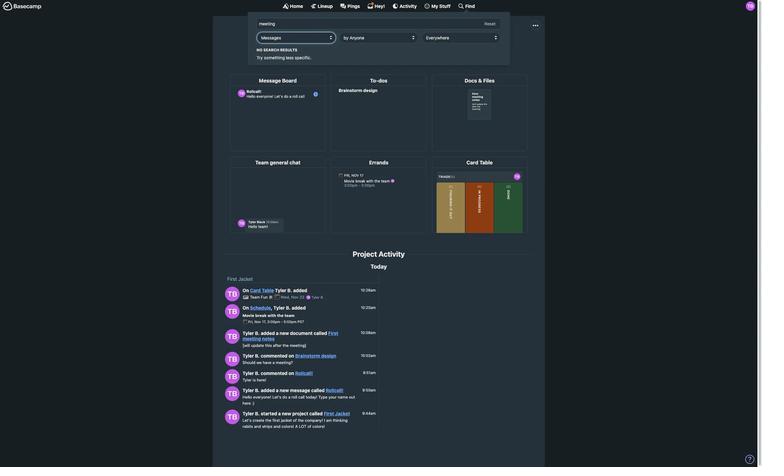 Task type: describe. For each thing, give the bounding box(es) containing it.
new for message
[[280, 388, 289, 393]]

0 horizontal spatial rollcall!
[[296, 370, 313, 376]]

wed, nov 22
[[281, 295, 306, 300]]

project activity
[[353, 250, 405, 258]]

company! inside let's create the first jacket of the company! i am thinking rabits and strips and colors! a lot of colors!
[[305, 418, 323, 423]]

tyler b. commented on rollcall!
[[243, 370, 313, 376]]

5:00pm
[[284, 320, 297, 324]]

[will update this after the meeting]
[[243, 343, 307, 348]]

started
[[261, 411, 277, 416]]

tyler black image for tyler b. commented on rollcall!
[[225, 369, 240, 384]]

design
[[322, 353, 337, 359]]

let's for first
[[267, 42, 277, 47]]

results
[[280, 48, 298, 52]]

less
[[286, 55, 294, 60]]

something
[[264, 55, 285, 60]]

fri,
[[249, 320, 254, 324]]

hello
[[243, 395, 252, 400]]

10:08am element
[[361, 330, 376, 335]]

i inside let's create the first jacket of the company! i am thinking rabits and strips and colors! a lot of colors!
[[324, 418, 325, 423]]

,
[[271, 305, 273, 311]]

movie break with the team fri, nov 17, 3:00pm -     5:00pm pst
[[243, 313, 304, 324]]

meeting]
[[290, 343, 307, 348]]

tyler black image for tyler b. added a new message called
[[225, 386, 240, 401]]

tyler for tyler b. commented on brainstorm design
[[243, 353, 254, 359]]

lineup
[[318, 3, 333, 9]]

b. up team
[[286, 305, 291, 311]]

tyler is here!
[[243, 377, 267, 382]]

tyler black image for ,       tyler b. added
[[225, 304, 240, 319]]

team
[[285, 313, 295, 318]]

new for project
[[282, 411, 292, 416]]

b. for tyler b. commented on rollcall!
[[255, 370, 260, 376]]

on for brainstorm
[[289, 353, 294, 359]]

1 horizontal spatial nov
[[292, 295, 299, 300]]

on for rollcall!
[[289, 370, 294, 376]]

people on this project element
[[391, 48, 409, 67]]

is
[[253, 377, 256, 382]]

here
[[243, 401, 251, 405]]

10:02am element
[[361, 353, 376, 358]]

b. for tyler b. added a new document called
[[255, 330, 260, 336]]

tyler black image for tyler b. commented on
[[225, 352, 240, 367]]

rabits inside "first jacket let's create the first jacket of the company! i am thinking rabits and strips and colors! a lot of colors!"
[[393, 42, 406, 47]]

call
[[299, 395, 305, 400]]

no search results try something less specific.
[[257, 48, 312, 60]]

tyler b. commented on brainstorm design
[[243, 353, 337, 359]]

my
[[432, 3, 439, 9]]

after
[[273, 343, 282, 348]]

a for document
[[276, 330, 279, 336]]

strips inside "first jacket let's create the first jacket of the company! i am thinking rabits and strips and colors! a lot of colors!"
[[417, 42, 429, 47]]

pings
[[348, 3, 360, 9]]

rollcall! link for tyler b. added a new message called
[[326, 388, 344, 393]]

project
[[293, 411, 309, 416]]

9:51am
[[363, 370, 376, 375]]

tyler for tyler b. commented on rollcall!
[[243, 370, 254, 376]]

fun
[[261, 295, 268, 300]]

on schedule ,       tyler b. added
[[243, 305, 306, 311]]

roll
[[292, 395, 298, 400]]

on card table tyler b. added
[[243, 288, 308, 293]]

lineup link
[[311, 3, 333, 9]]

am inside "first jacket let's create the first jacket of the company! i am thinking rabits and strips and colors! a lot of colors!"
[[366, 42, 373, 47]]

jacket for first jacket let's create the first jacket of the company! i am thinking rabits and strips and colors! a lot of colors!
[[375, 28, 406, 40]]

hey! button
[[368, 2, 385, 9]]

10:28am
[[361, 288, 376, 292]]

9:44am
[[363, 411, 376, 416]]

10:20am element
[[361, 305, 376, 310]]

a for message
[[276, 388, 279, 393]]

stuff
[[440, 3, 451, 9]]

document
[[290, 330, 313, 336]]

team
[[250, 295, 260, 300]]

9:50am element
[[363, 388, 376, 392]]

1 vertical spatial first jacket link
[[324, 411, 350, 416]]

we
[[257, 360, 262, 365]]

have
[[263, 360, 272, 365]]

a inside "first jacket let's create the first jacket of the company! i am thinking rabits and strips and colors! a lot of colors!"
[[456, 42, 459, 47]]

specific.
[[295, 55, 312, 60]]

try
[[257, 55, 263, 60]]

tyler black image for on
[[225, 287, 240, 301]]

project
[[353, 250, 377, 258]]

17,
[[262, 320, 267, 324]]

added down 17,
[[261, 330, 275, 336]]

notes
[[262, 336, 275, 341]]

a right have
[[273, 360, 275, 365]]

create inside let's create the first jacket of the company! i am thinking rabits and strips and colors! a lot of colors!
[[253, 418, 265, 423]]

movie break with the team link
[[243, 313, 295, 318]]

update
[[251, 343, 264, 348]]

tyler for tyler b. added a new document called
[[243, 330, 254, 336]]

team fun
[[250, 295, 269, 300]]

meeting
[[243, 336, 261, 341]]

today!
[[306, 395, 318, 400]]

10:02am
[[361, 353, 376, 358]]

tyler for tyler b.
[[312, 295, 320, 299]]

b. up wed, nov 22
[[288, 288, 292, 293]]

my stuff
[[432, 3, 451, 9]]

22
[[300, 295, 305, 300]]

let's for hello
[[273, 395, 282, 400]]

9:50am
[[363, 388, 376, 392]]

card table link
[[250, 288, 274, 293]]

tyler b. added a new document called
[[243, 330, 329, 336]]

do
[[283, 395, 287, 400]]

wed,
[[281, 295, 290, 300]]

the inside movie break with the team fri, nov 17, 3:00pm -     5:00pm pst
[[277, 313, 284, 318]]

first jacket let's create the first jacket of the company! i am thinking rabits and strips and colors! a lot of colors!
[[267, 28, 492, 47]]

b. for tyler b.
[[321, 295, 324, 299]]

10:20am
[[361, 305, 376, 310]]

home link
[[283, 3, 303, 9]]

name
[[338, 395, 348, 400]]

2 vertical spatial jacket
[[335, 411, 350, 416]]

pst
[[298, 320, 304, 324]]



Task type: locate. For each thing, give the bounding box(es) containing it.
1 horizontal spatial first jacket link
[[324, 411, 350, 416]]

first for first jacket
[[228, 276, 237, 282]]

0 vertical spatial on
[[243, 288, 249, 293]]

tyler down fri,
[[243, 330, 254, 336]]

0 horizontal spatial company!
[[305, 418, 323, 423]]

hello everyone! let's do a roll call today! type your name out here :)
[[243, 395, 355, 405]]

i
[[364, 42, 365, 47], [324, 418, 325, 423]]

1 horizontal spatial company!
[[341, 42, 363, 47]]

jacket inside "first jacket let's create the first jacket of the company! i am thinking rabits and strips and colors! a lot of colors!"
[[375, 28, 406, 40]]

1 horizontal spatial rollcall! link
[[326, 388, 344, 393]]

0 vertical spatial strips
[[417, 42, 429, 47]]

on down meeting?
[[289, 370, 294, 376]]

tyler b. started a new project called first jacket
[[243, 411, 350, 416]]

0 vertical spatial nov
[[292, 295, 299, 300]]

1 horizontal spatial am
[[366, 42, 373, 47]]

tyler left is
[[243, 377, 252, 382]]

added down 22 on the left of page
[[292, 305, 306, 311]]

called right document
[[314, 330, 327, 336]]

1 on from the top
[[243, 288, 249, 293]]

b. up everyone!
[[255, 388, 260, 393]]

tyler for tyler is here!
[[243, 377, 252, 382]]

rabits down here
[[243, 424, 253, 429]]

1 vertical spatial new
[[280, 388, 289, 393]]

0 vertical spatial first jacket link
[[228, 276, 253, 282]]

rabits
[[393, 42, 406, 47], [243, 424, 253, 429]]

on left card
[[243, 288, 249, 293]]

tyler for tyler b. started a new project called first jacket
[[243, 411, 254, 416]]

tyler up is
[[243, 370, 254, 376]]

tyler black image left hello
[[225, 386, 240, 401]]

new for document
[[280, 330, 289, 336]]

0 horizontal spatial jacket
[[281, 418, 292, 423]]

rabits inside let's create the first jacket of the company! i am thinking rabits and strips and colors! a lot of colors!
[[243, 424, 253, 429]]

0 vertical spatial first
[[302, 42, 311, 47]]

-
[[281, 320, 283, 324]]

no
[[257, 48, 263, 52]]

let's down here
[[243, 418, 252, 423]]

first inside first meeting notes
[[329, 330, 339, 336]]

nov
[[292, 295, 299, 300], [255, 320, 261, 324]]

1 vertical spatial nov
[[255, 320, 261, 324]]

my stuff button
[[425, 3, 451, 9]]

called for project
[[310, 411, 323, 416]]

nov inside movie break with the team fri, nov 17, 3:00pm -     5:00pm pst
[[255, 320, 261, 324]]

rollcall! down brainstorm at the bottom of page
[[296, 370, 313, 376]]

1 vertical spatial first
[[273, 418, 280, 423]]

1 vertical spatial let's
[[273, 395, 282, 400]]

tyler black image right 22 on the left of page
[[307, 295, 311, 299]]

rollcall! link up the your at the bottom left of page
[[326, 388, 344, 393]]

with
[[268, 313, 276, 318]]

0 horizontal spatial nov
[[255, 320, 261, 324]]

0 vertical spatial on
[[289, 353, 294, 359]]

1 commented from the top
[[261, 353, 288, 359]]

first up specific.
[[302, 42, 311, 47]]

1 vertical spatial jacket
[[281, 418, 292, 423]]

1 horizontal spatial create
[[279, 42, 293, 47]]

the
[[294, 42, 301, 47], [332, 42, 340, 47], [277, 313, 284, 318], [283, 343, 289, 348], [266, 418, 272, 423], [298, 418, 304, 423]]

thinking inside "first jacket let's create the first jacket of the company! i am thinking rabits and strips and colors! a lot of colors!"
[[374, 42, 392, 47]]

new down -
[[280, 330, 289, 336]]

company! inside "first jacket let's create the first jacket of the company! i am thinking rabits and strips and colors! a lot of colors!"
[[341, 42, 363, 47]]

a for project
[[279, 411, 281, 416]]

1 vertical spatial a
[[295, 424, 298, 429]]

1 vertical spatial lot
[[299, 424, 307, 429]]

tyler black image left should
[[225, 352, 240, 367]]

0 vertical spatial a
[[456, 42, 459, 47]]

tyler black image down first jacket
[[225, 287, 240, 301]]

2 vertical spatial new
[[282, 411, 292, 416]]

added up 22 on the left of page
[[293, 288, 308, 293]]

first inside "first jacket let's create the first jacket of the company! i am thinking rabits and strips and colors! a lot of colors!"
[[353, 28, 373, 40]]

switch accounts image
[[2, 2, 42, 11]]

0 horizontal spatial rollcall! link
[[296, 370, 313, 376]]

on up movie
[[243, 305, 249, 311]]

meeting?
[[276, 360, 293, 365]]

1 horizontal spatial jacket
[[312, 42, 325, 47]]

called for document
[[314, 330, 327, 336]]

everyone!
[[253, 395, 272, 400]]

on
[[289, 353, 294, 359], [289, 370, 294, 376]]

activity link
[[393, 3, 417, 9]]

b. up 'update'
[[255, 330, 260, 336]]

today
[[371, 263, 387, 270]]

2 horizontal spatial jacket
[[375, 28, 406, 40]]

b. for tyler b. started a new project called first jacket
[[255, 411, 260, 416]]

schedule
[[250, 305, 271, 311]]

1 vertical spatial activity
[[379, 250, 405, 258]]

0 vertical spatial i
[[364, 42, 365, 47]]

first for first jacket let's create the first jacket of the company! i am thinking rabits and strips and colors! a lot of colors!
[[353, 28, 373, 40]]

0 vertical spatial company!
[[341, 42, 363, 47]]

0 vertical spatial lot
[[461, 42, 470, 47]]

strips inside let's create the first jacket of the company! i am thinking rabits and strips and colors! a lot of colors!
[[262, 424, 273, 429]]

b. for tyler b. added a new message called rollcall!
[[255, 388, 260, 393]]

should we have a meeting?
[[243, 360, 293, 365]]

i down search for… search box
[[364, 42, 365, 47]]

called for message
[[312, 388, 325, 393]]

0 vertical spatial am
[[366, 42, 373, 47]]

jacket inside let's create the first jacket of the company! i am thinking rabits and strips and colors! a lot of colors!
[[281, 418, 292, 423]]

1 vertical spatial company!
[[305, 418, 323, 423]]

first jacket link up card
[[228, 276, 253, 282]]

0 vertical spatial activity
[[400, 3, 417, 9]]

on up meeting?
[[289, 353, 294, 359]]

Search for… search field
[[257, 18, 501, 29]]

search
[[264, 48, 280, 52]]

a right notes
[[276, 330, 279, 336]]

1 horizontal spatial rabits
[[393, 42, 406, 47]]

rollcall! link for tyler b. commented on
[[296, 370, 313, 376]]

a inside let's create the first jacket of the company! i am thinking rabits and strips and colors! a lot of colors!
[[295, 424, 298, 429]]

rollcall! up the your at the bottom left of page
[[326, 388, 344, 393]]

out
[[349, 395, 355, 400]]

let's inside let's create the first jacket of the company! i am thinking rabits and strips and colors! a lot of colors!
[[243, 418, 252, 423]]

new up do
[[280, 388, 289, 393]]

am inside let's create the first jacket of the company! i am thinking rabits and strips and colors! a lot of colors!
[[327, 418, 332, 423]]

on for on card table tyler b. added
[[243, 288, 249, 293]]

2 vertical spatial called
[[310, 411, 323, 416]]

1 vertical spatial create
[[253, 418, 265, 423]]

0 horizontal spatial a
[[295, 424, 298, 429]]

activity left my
[[400, 3, 417, 9]]

None reset field
[[482, 20, 499, 28]]

am down search for… search box
[[366, 42, 373, 47]]

0 vertical spatial jacket
[[375, 28, 406, 40]]

message
[[290, 388, 310, 393]]

let's
[[267, 42, 277, 47], [273, 395, 282, 400], [243, 418, 252, 423]]

1 vertical spatial commented
[[261, 370, 288, 376]]

first down started
[[273, 418, 280, 423]]

tyler for tyler b. added a new message called rollcall!
[[243, 388, 254, 393]]

tyler black image
[[747, 2, 756, 11], [225, 304, 240, 319], [225, 329, 240, 344], [225, 369, 240, 384], [225, 410, 240, 424]]

1 horizontal spatial rollcall!
[[326, 388, 344, 393]]

first jacket
[[228, 276, 253, 282]]

find
[[466, 3, 475, 9]]

card
[[250, 288, 261, 293]]

break
[[256, 313, 267, 318]]

1 horizontal spatial i
[[364, 42, 365, 47]]

rollcall! link down brainstorm at the bottom of page
[[296, 370, 313, 376]]

let's left do
[[273, 395, 282, 400]]

1 horizontal spatial first
[[302, 42, 311, 47]]

1 horizontal spatial lot
[[461, 42, 470, 47]]

2 on from the top
[[289, 370, 294, 376]]

this
[[265, 343, 272, 348]]

create down started
[[253, 418, 265, 423]]

1 vertical spatial thinking
[[333, 418, 348, 423]]

thinking down "name"
[[333, 418, 348, 423]]

tyler down here
[[243, 411, 254, 416]]

1 vertical spatial jacket
[[238, 276, 253, 282]]

tyler right 22 on the left of page
[[312, 295, 320, 299]]

your
[[329, 395, 337, 400]]

jacket up try something less specific. alert
[[375, 28, 406, 40]]

b. left started
[[255, 411, 260, 416]]

brainstorm
[[296, 353, 320, 359]]

create
[[279, 42, 293, 47], [253, 418, 265, 423]]

0 vertical spatial let's
[[267, 42, 277, 47]]

0 vertical spatial jacket
[[312, 42, 325, 47]]

commented down should we have a meeting?
[[261, 370, 288, 376]]

:)
[[252, 401, 255, 405]]

2 vertical spatial let's
[[243, 418, 252, 423]]

1 horizontal spatial jacket
[[335, 411, 350, 416]]

1 horizontal spatial strips
[[417, 42, 429, 47]]

0 horizontal spatial am
[[327, 418, 332, 423]]

10:28am element
[[361, 288, 376, 292]]

jacket down "name"
[[335, 411, 350, 416]]

0 vertical spatial new
[[280, 330, 289, 336]]

a inside hello everyone! let's do a roll call today! type your name out here :)
[[289, 395, 291, 400]]

let's inside "first jacket let's create the first jacket of the company! i am thinking rabits and strips and colors! a lot of colors!"
[[267, 42, 277, 47]]

a down the tyler b. commented on rollcall!
[[276, 388, 279, 393]]

0 vertical spatial thinking
[[374, 42, 392, 47]]

tyler black image
[[225, 287, 240, 301], [307, 295, 311, 299], [225, 352, 240, 367], [225, 386, 240, 401]]

rabits up people on this project element
[[393, 42, 406, 47]]

first for first meeting notes
[[329, 330, 339, 336]]

2 commented from the top
[[261, 370, 288, 376]]

lot inside "first jacket let's create the first jacket of the company! i am thinking rabits and strips and colors! a lot of colors!"
[[461, 42, 470, 47]]

create up results
[[279, 42, 293, 47]]

9:44am element
[[363, 411, 376, 416]]

a right do
[[289, 395, 291, 400]]

brainstorm design link
[[296, 353, 337, 359]]

thinking up people on this project element
[[374, 42, 392, 47]]

3:00pm
[[268, 320, 280, 324]]

1 vertical spatial rollcall! link
[[326, 388, 344, 393]]

and
[[407, 42, 415, 47], [430, 42, 439, 47], [254, 424, 261, 429], [274, 424, 281, 429]]

1 vertical spatial on
[[243, 305, 249, 311]]

0 horizontal spatial jacket
[[238, 276, 253, 282]]

first
[[353, 28, 373, 40], [228, 276, 237, 282], [329, 330, 339, 336], [324, 411, 334, 416]]

0 vertical spatial rollcall! link
[[296, 370, 313, 376]]

commented
[[261, 353, 288, 359], [261, 370, 288, 376]]

called right project
[[310, 411, 323, 416]]

added
[[293, 288, 308, 293], [292, 305, 306, 311], [261, 330, 275, 336], [261, 388, 275, 393]]

first meeting notes
[[243, 330, 339, 341]]

lot inside let's create the first jacket of the company! i am thinking rabits and strips and colors! a lot of colors!
[[299, 424, 307, 429]]

on for on schedule ,       tyler b. added
[[243, 305, 249, 311]]

b. up we
[[255, 353, 260, 359]]

added up everyone!
[[261, 388, 275, 393]]

first inside let's create the first jacket of the company! i am thinking rabits and strips and colors! a lot of colors!
[[273, 418, 280, 423]]

tyler b.
[[311, 295, 324, 299]]

1 vertical spatial i
[[324, 418, 325, 423]]

tyler black image for tyler b. started a new project called first jacket
[[225, 410, 240, 424]]

0 horizontal spatial rabits
[[243, 424, 253, 429]]

9:51am element
[[363, 370, 376, 375]]

tyler up hello
[[243, 388, 254, 393]]

tyler b. added a new message called rollcall!
[[243, 388, 344, 393]]

b. up tyler is here!
[[255, 370, 260, 376]]

table
[[262, 288, 274, 293]]

b. for tyler b. commented on brainstorm design
[[255, 353, 260, 359]]

hey!
[[375, 3, 385, 9]]

jacket up card
[[238, 276, 253, 282]]

1 vertical spatial am
[[327, 418, 332, 423]]

tyler up should
[[243, 353, 254, 359]]

0 horizontal spatial first jacket link
[[228, 276, 253, 282]]

0 vertical spatial called
[[314, 330, 327, 336]]

1 horizontal spatial thinking
[[374, 42, 392, 47]]

first inside "first jacket let's create the first jacket of the company! i am thinking rabits and strips and colors! a lot of colors!"
[[302, 42, 311, 47]]

nov left 22 on the left of page
[[292, 295, 299, 300]]

i inside "first jacket let's create the first jacket of the company! i am thinking rabits and strips and colors! a lot of colors!"
[[364, 42, 365, 47]]

create inside "first jacket let's create the first jacket of the company! i am thinking rabits and strips and colors! a lot of colors!"
[[279, 42, 293, 47]]

0 vertical spatial create
[[279, 42, 293, 47]]

commented for rollcall!
[[261, 370, 288, 376]]

0 vertical spatial commented
[[261, 353, 288, 359]]

thinking inside let's create the first jacket of the company! i am thinking rabits and strips and colors! a lot of colors!
[[333, 418, 348, 423]]

2 on from the top
[[243, 305, 249, 311]]

activity up today
[[379, 250, 405, 258]]

a right started
[[279, 411, 281, 416]]

jacket inside "first jacket let's create the first jacket of the company! i am thinking rabits and strips and colors! a lot of colors!"
[[312, 42, 325, 47]]

activity inside main element
[[400, 3, 417, 9]]

1 on from the top
[[289, 353, 294, 359]]

1 vertical spatial on
[[289, 370, 294, 376]]

schedule link
[[250, 305, 271, 311]]

pings button
[[341, 3, 360, 9]]

1 vertical spatial strips
[[262, 424, 273, 429]]

commented for brainstorm design
[[261, 353, 288, 359]]

movie
[[243, 313, 255, 318]]

find button
[[458, 3, 475, 9]]

am down the your at the bottom left of page
[[327, 418, 332, 423]]

1 vertical spatial rollcall!
[[326, 388, 344, 393]]

thinking
[[374, 42, 392, 47], [333, 418, 348, 423]]

tyler right ,
[[274, 305, 285, 311]]

1 vertical spatial called
[[312, 388, 325, 393]]

tyler
[[275, 288, 287, 293], [312, 295, 320, 299], [274, 305, 285, 311], [243, 330, 254, 336], [243, 353, 254, 359], [243, 370, 254, 376], [243, 377, 252, 382], [243, 388, 254, 393], [243, 411, 254, 416]]

activity
[[400, 3, 417, 9], [379, 250, 405, 258]]

0 horizontal spatial thinking
[[333, 418, 348, 423]]

0 horizontal spatial create
[[253, 418, 265, 423]]

here!
[[257, 377, 267, 382]]

lot
[[461, 42, 470, 47], [299, 424, 307, 429]]

main element
[[0, 0, 758, 65]]

jacket for first jacket
[[238, 276, 253, 282]]

should
[[243, 360, 256, 365]]

10:08am
[[361, 330, 376, 335]]

called up type
[[312, 388, 325, 393]]

try something less specific. alert
[[257, 47, 501, 61]]

0 vertical spatial rabits
[[393, 42, 406, 47]]

jacket
[[312, 42, 325, 47], [281, 418, 292, 423]]

let's inside hello everyone! let's do a roll call today! type your name out here :)
[[273, 395, 282, 400]]

a
[[276, 330, 279, 336], [273, 360, 275, 365], [276, 388, 279, 393], [289, 395, 291, 400], [279, 411, 281, 416]]

first jacket link
[[228, 276, 253, 282], [324, 411, 350, 416]]

b. right 22 on the left of page
[[321, 295, 324, 299]]

1 horizontal spatial a
[[456, 42, 459, 47]]

type
[[319, 395, 328, 400]]

0 horizontal spatial strips
[[262, 424, 273, 429]]

0 horizontal spatial i
[[324, 418, 325, 423]]

0 horizontal spatial first
[[273, 418, 280, 423]]

0 vertical spatial rollcall!
[[296, 370, 313, 376]]

0 horizontal spatial lot
[[299, 424, 307, 429]]

commented up should we have a meeting?
[[261, 353, 288, 359]]

tyler up the wed,
[[275, 288, 287, 293]]

[will
[[243, 343, 250, 348]]

new up let's create the first jacket of the company! i am thinking rabits and strips and colors! a lot of colors!
[[282, 411, 292, 416]]

let's up search
[[267, 42, 277, 47]]

strips
[[417, 42, 429, 47], [262, 424, 273, 429]]

none reset field inside main element
[[482, 20, 499, 28]]

i down type
[[324, 418, 325, 423]]

1 vertical spatial rabits
[[243, 424, 253, 429]]

first meeting notes link
[[243, 330, 339, 341]]

let's create the first jacket of the company! i am thinking rabits and strips and colors! a lot of colors!
[[243, 418, 348, 429]]

home
[[290, 3, 303, 9]]

nov left 17,
[[255, 320, 261, 324]]

first jacket link down the your at the bottom left of page
[[324, 411, 350, 416]]



Task type: vqa. For each thing, say whether or not it's contained in the screenshot.


